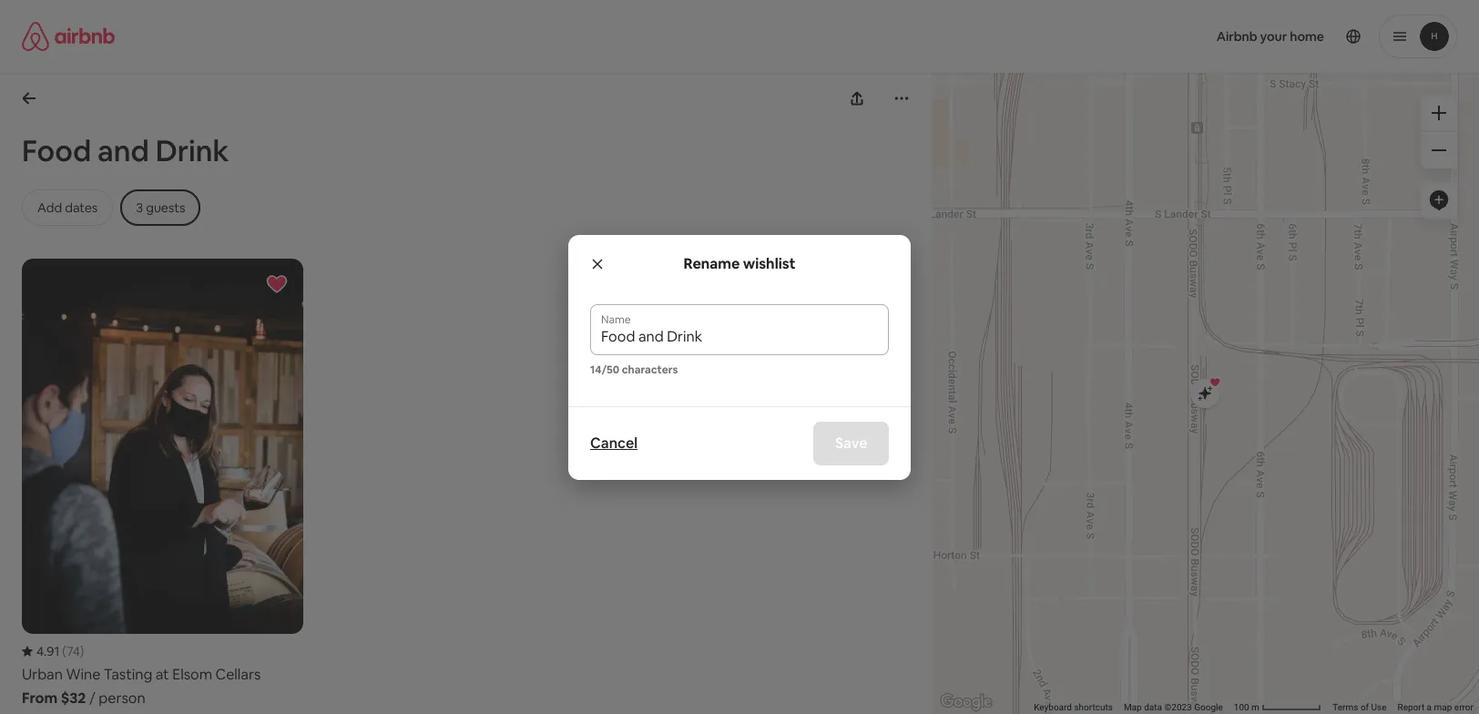 Task type: locate. For each thing, give the bounding box(es) containing it.
data
[[1144, 702, 1162, 712]]

profile element
[[761, 0, 1457, 73]]

terms
[[1333, 702, 1359, 712]]

/
[[89, 689, 95, 708]]

shortcuts
[[1074, 702, 1113, 712]]

terms of use
[[1333, 702, 1387, 712]]

rename wishlist
[[684, 254, 796, 273]]

drink
[[155, 132, 229, 169]]

urban wine tasting at elsom cellars group
[[22, 259, 303, 708]]

and
[[98, 132, 149, 169]]

74
[[66, 643, 80, 659]]

google
[[1194, 702, 1223, 712]]

None text field
[[601, 327, 878, 346]]

rating 4.91 out of 5; 74 reviews image
[[22, 643, 84, 659]]

report a map error link
[[1398, 702, 1474, 712]]

100 m button
[[1229, 701, 1328, 714]]

14/50 characters
[[590, 362, 678, 377]]

zoom in image
[[1432, 106, 1446, 120]]

cancel button
[[581, 425, 647, 461]]

settings dialog
[[568, 235, 911, 480]]

©2023
[[1165, 702, 1192, 712]]

a
[[1427, 702, 1432, 712]]

save
[[835, 433, 867, 452]]

)
[[80, 643, 84, 659]]

of
[[1361, 702, 1369, 712]]

keyboard
[[1034, 702, 1072, 712]]

100 m
[[1234, 702, 1262, 712]]

14/50
[[590, 362, 620, 377]]

$32
[[61, 689, 86, 708]]

error
[[1455, 702, 1474, 712]]

add a place to the map image
[[1428, 189, 1450, 211]]

wishlist
[[743, 254, 796, 273]]

terms of use link
[[1333, 702, 1387, 712]]

food
[[22, 132, 91, 169]]

zoom out image
[[1432, 143, 1446, 158]]



Task type: vqa. For each thing, say whether or not it's contained in the screenshot.
Profile element
yes



Task type: describe. For each thing, give the bounding box(es) containing it.
from $32 / person
[[22, 689, 145, 708]]

4.91
[[36, 643, 59, 659]]

m
[[1252, 702, 1260, 712]]

keyboard shortcuts button
[[1034, 701, 1113, 714]]

save button
[[813, 421, 889, 465]]

none text field inside settings dialog
[[601, 327, 878, 346]]

unsave this experience image
[[266, 273, 288, 295]]

rename
[[684, 254, 740, 273]]

google image
[[936, 690, 997, 714]]

report a map error
[[1398, 702, 1474, 712]]

report
[[1398, 702, 1425, 712]]

cancel
[[590, 433, 638, 452]]

4.91 ( 74 )
[[36, 643, 84, 659]]

keyboard shortcuts
[[1034, 702, 1113, 712]]

google map
including 0 saved stays. region
[[740, 0, 1479, 714]]

characters
[[622, 362, 678, 377]]

use
[[1371, 702, 1387, 712]]

food and drink
[[22, 132, 229, 169]]

person
[[99, 689, 145, 708]]

100
[[1234, 702, 1249, 712]]

map
[[1434, 702, 1452, 712]]

(
[[62, 643, 66, 659]]

map data ©2023 google
[[1124, 702, 1223, 712]]

from
[[22, 689, 58, 708]]

map
[[1124, 702, 1142, 712]]



